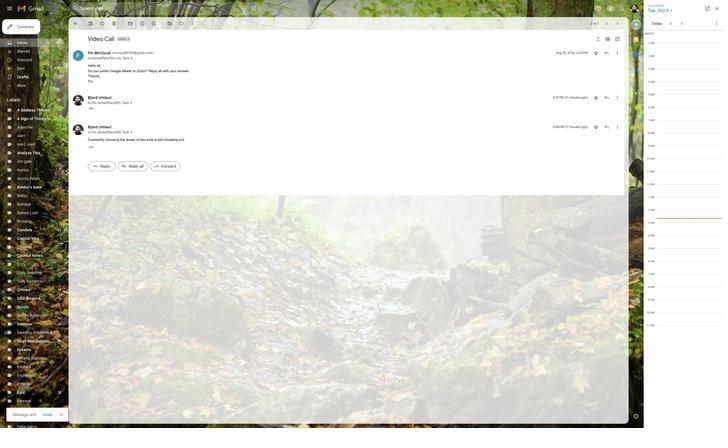 Task type: vqa. For each thing, say whether or not it's contained in the screenshot.
second Jacob Simon from the top
no



Task type: describe. For each thing, give the bounding box(es) containing it.
your
[[170, 69, 177, 73]]

adjective link
[[17, 125, 33, 130]]

undo alert
[[41, 411, 54, 420]]

inbox link
[[17, 40, 27, 45]]

25
[[58, 340, 61, 344]]

candela
[[17, 228, 32, 233]]

mark as unread image
[[128, 21, 133, 26]]

archive image
[[88, 21, 93, 26]]

2 horizontal spatial of
[[593, 22, 596, 26]]

crimes link
[[17, 288, 30, 293]]

dogs
[[17, 339, 26, 344]]

21 for demons
[[58, 323, 61, 327]]

1 for baldur's gate
[[60, 185, 61, 189]]

drafts
[[17, 75, 28, 80]]

1 for analyze this
[[60, 151, 61, 155]]

reply all link
[[118, 162, 148, 171]]

video
[[88, 35, 103, 43]]

tara for constantly choosing the lesser of two evils is still choosing evil.
[[122, 130, 129, 135]]

cozy for cozy dewdrop
[[17, 271, 26, 276]]

starred link
[[17, 49, 30, 54]]

mccloudfin931@gmail.com
[[113, 51, 152, 55]]

0 vertical spatial dewdrop
[[27, 271, 42, 276]]

reply for reply link
[[100, 164, 110, 169]]

cozy for cozy link
[[17, 262, 26, 267]]

do
[[88, 69, 92, 73]]

>
[[152, 51, 154, 55]]

delight for delight link
[[17, 305, 29, 310]]

a for a sign of things to come
[[17, 117, 20, 121]]

to for aug 15, 2023, 6:02 pm
[[88, 56, 91, 60]]

aurora petals link
[[17, 177, 40, 181]]

sign
[[21, 117, 29, 121]]

(0 for 4:37 pm
[[565, 96, 568, 100]]

inbox button
[[117, 37, 127, 42]]

15,
[[563, 51, 567, 55]]

ballsy
[[17, 194, 27, 199]]

analyze this link
[[17, 151, 40, 156]]

collapse link
[[17, 245, 32, 250]]

fin mccloud < mccloudfin931@gmail.com >
[[88, 51, 154, 55]]

not starred image for aug 15, 2023, 6:02 pm
[[594, 50, 599, 56]]

lesser
[[126, 138, 135, 142]]

baldur's gate
[[17, 185, 42, 190]]

dreams
[[17, 348, 31, 353]]

fin mccloud cell
[[88, 51, 154, 55]]

6
[[59, 75, 61, 79]]

prefer
[[100, 69, 109, 73]]

reply inside "hello all, do you prefer google meets or zoom? reply all with your answer. thanks, fin"
[[148, 69, 157, 73]]

aurora for aurora petals
[[17, 177, 29, 181]]

constantly choosing the lesser of two evils is still choosing evil.
[[88, 138, 185, 142]]

1 vertical spatial tara
[[122, 101, 129, 105]]

me
[[116, 56, 121, 60]]

analyze this
[[17, 151, 40, 156]]

fin inside "hello all, do you prefer google meets or zoom? reply all with your answer. thanks, fin"
[[88, 79, 93, 83]]

evergreen link
[[17, 408, 36, 413]]

umlaut for 4:38 pm (0 minutes ago)
[[98, 125, 112, 130]]

(0 for 4:38 pm
[[565, 125, 568, 129]]

bjord for 4:37 pm
[[88, 95, 98, 100]]

tara for hello all,
[[123, 56, 129, 60]]

meets
[[122, 69, 132, 73]]

sent link
[[17, 66, 25, 71]]

delight sunshine link
[[17, 314, 46, 319]]

1 horizontal spatial alert
[[27, 142, 35, 147]]

council notes link
[[17, 254, 43, 259]]

delete image
[[111, 21, 117, 26]]

1 for capital idea
[[60, 237, 61, 241]]

2
[[59, 408, 61, 412]]

fin left mccloud
[[88, 51, 93, 55]]

is
[[154, 138, 157, 142]]

Search mail text field
[[80, 6, 236, 11]]

list containing fin mccloud
[[69, 45, 620, 176]]

two
[[140, 138, 146, 142]]

cozy radiance link
[[17, 279, 42, 284]]

dreamy wander link
[[17, 357, 44, 361]]

message sent
[[13, 413, 36, 418]]

a godless throne link
[[17, 108, 49, 113]]

search mail image
[[70, 4, 80, 13]]

hello
[[88, 64, 96, 68]]

ago) for 4:38 pm (0 minutes ago)
[[581, 125, 588, 129]]

video call
[[88, 35, 114, 43]]

7
[[597, 22, 599, 26]]

stonetiffany950 for 4:38 pm (0 minutes ago)
[[98, 130, 121, 135]]

22
[[58, 228, 61, 232]]

to for 4:38 pm (0 minutes ago)
[[88, 130, 91, 135]]

art-gate link
[[17, 159, 32, 164]]

enchant
[[17, 365, 31, 370]]

time
[[52, 339, 61, 344]]

older image
[[615, 21, 620, 26]]

message
[[13, 413, 28, 418]]

dreams link
[[17, 348, 31, 353]]

collapse
[[17, 245, 32, 250]]

delight link
[[17, 305, 29, 310]]

labels image
[[179, 21, 184, 26]]

dogs manipulating time link
[[17, 339, 61, 344]]

enchant link
[[17, 365, 31, 370]]

aurora petals
[[17, 177, 40, 181]]

inbox for inbox button
[[118, 37, 126, 41]]

alert link
[[17, 134, 25, 139]]

enigma
[[17, 382, 30, 387]]

main menu image
[[6, 5, 13, 12]]

demons
[[17, 322, 32, 327]]

reply all
[[129, 164, 144, 169]]

all inside "hello all, do you prefer google meets or zoom? reply all with your answer. thanks, fin"
[[158, 69, 162, 73]]

1 vertical spatial dewdrop
[[17, 331, 33, 336]]

inbox for inbox link
[[17, 40, 27, 45]]

bjord umlaut for 4:37 pm (0 minutes ago)
[[88, 95, 112, 100]]

back to inbox image
[[73, 21, 78, 26]]

hello all, do you prefer google meets or zoom? reply all with your answer. thanks, fin
[[88, 64, 190, 83]]

fake news link
[[17, 417, 35, 421]]

report spam image
[[100, 21, 105, 26]]

dreamy wander
[[17, 357, 44, 361]]

1 choosing from the left
[[105, 138, 119, 142]]

umlaut for 4:37 pm (0 minutes ago)
[[98, 95, 112, 100]]

delight sunshine
[[17, 314, 46, 319]]

ballsy link
[[17, 194, 27, 199]]

3 for 3 of 7
[[591, 22, 593, 26]]

3 for 3
[[59, 297, 61, 301]]

advanced search options image
[[249, 3, 259, 14]]

lush
[[30, 211, 38, 216]]

sent
[[17, 66, 25, 71]]

of inside labels navigation
[[30, 117, 33, 121]]

ago) for 4:37 pm (0 minutes ago)
[[581, 96, 588, 100]]

art-gate
[[17, 159, 32, 164]]

beyond
[[26, 297, 40, 301]]

aurora for aurora link
[[17, 168, 29, 173]]

not starred checkbox for 4:37 pm (0 minutes ago)
[[594, 95, 599, 100]]

2 vertical spatial of
[[136, 138, 139, 142]]

adjective
[[17, 125, 33, 130]]

a for a godless throne
[[17, 108, 20, 113]]

betrayal
[[17, 202, 31, 207]]

still
[[158, 138, 163, 142]]

2023,
[[568, 51, 576, 55]]



Task type: locate. For each thing, give the bounding box(es) containing it.
snoozed
[[17, 58, 32, 62]]

with
[[163, 69, 169, 73]]

fin up constantly
[[92, 130, 96, 135]]

not starred image for 4:38 pm (0 minutes ago)
[[594, 125, 599, 130]]

1 aurora from the top
[[17, 168, 29, 173]]

3 cozy from the top
[[17, 279, 26, 284]]

reply for reply all
[[129, 164, 139, 169]]

manipulating
[[27, 339, 51, 344]]

1 vertical spatial umlaut
[[98, 125, 112, 130]]

reply
[[148, 69, 157, 73], [100, 164, 110, 169], [129, 164, 139, 169]]

(0
[[565, 96, 568, 100], [565, 125, 568, 129]]

breeze lush
[[17, 211, 38, 216]]

evil.
[[179, 138, 185, 142]]

thanks,
[[88, 74, 100, 78]]

0 vertical spatial all
[[158, 69, 162, 73]]

3 left 7
[[591, 22, 593, 26]]

ethereal link
[[17, 400, 31, 404]]

to left come
[[47, 117, 51, 121]]

all,
[[97, 64, 101, 68]]

1 vertical spatial bjord umlaut
[[88, 125, 112, 130]]

1 ago) from the top
[[581, 96, 588, 100]]

1 delight from the top
[[17, 305, 29, 310]]

fin up show trimmed content image
[[92, 101, 96, 105]]

ago)
[[581, 96, 588, 100], [581, 125, 588, 129]]

1 vertical spatial stonetiffany950
[[98, 101, 121, 105]]

1 vertical spatial not starred image
[[594, 125, 599, 130]]

0 vertical spatial umlaut
[[98, 95, 112, 100]]

a left "sign"
[[17, 117, 20, 121]]

1 horizontal spatial 3
[[591, 22, 593, 26]]

1 vertical spatial a
[[17, 117, 20, 121]]

umlaut up constantly
[[98, 125, 112, 130]]

enchanted up the manipulating at the bottom of page
[[33, 331, 52, 336]]

to up hello on the top of page
[[88, 56, 91, 60]]

of right "sign"
[[30, 117, 33, 121]]

fin down thanks,
[[88, 79, 93, 83]]

bjord umlaut up constantly
[[88, 125, 112, 130]]

not starred checkbox for 4:38 pm (0 minutes ago)
[[594, 125, 599, 130]]

show details image
[[130, 57, 133, 60], [130, 102, 133, 105], [130, 131, 133, 134]]

d&d beyond link
[[17, 297, 40, 301]]

1 vertical spatial 21
[[58, 323, 61, 327]]

1 not starred image from the top
[[594, 50, 599, 56]]

you
[[93, 69, 99, 73]]

1 for a sign of things to come
[[60, 117, 61, 121]]

2 bjord umlaut from the top
[[88, 125, 112, 130]]

forward link
[[150, 162, 180, 171]]

constantly
[[88, 138, 104, 142]]

minutes right 4:37 pm
[[569, 96, 581, 100]]

to fin , stonetiffany950 , tara for 4:38 pm (0 minutes ago)
[[88, 130, 129, 135]]

demons link
[[17, 322, 32, 327]]

2 vertical spatial stonetiffany950
[[98, 130, 121, 135]]

1 vertical spatial not starred checkbox
[[594, 125, 599, 130]]

radiance
[[27, 279, 42, 284]]

idea
[[31, 237, 39, 241]]

1 horizontal spatial of
[[136, 138, 139, 142]]

choosing left the
[[105, 138, 119, 142]]

to up constantly
[[88, 130, 91, 135]]

4:38 pm (0 minutes ago) cell
[[553, 125, 588, 130]]

newer image
[[604, 21, 610, 26]]

2 horizontal spatial reply
[[148, 69, 157, 73]]

1 horizontal spatial all
[[158, 69, 162, 73]]

cozy down council
[[17, 262, 26, 267]]

bjord up show trimmed content image
[[88, 95, 98, 100]]

mccloud
[[94, 51, 111, 55]]

2 minutes from the top
[[569, 125, 581, 129]]

stonetiffany950 for 4:37 pm (0 minutes ago)
[[98, 101, 121, 105]]

None search field
[[69, 2, 262, 15]]

aug 15, 2023, 6:02 pm
[[556, 51, 588, 55]]

1 21 from the top
[[58, 254, 61, 258]]

candela link
[[17, 228, 32, 233]]

alert, alert link
[[17, 142, 35, 147]]

gate
[[24, 159, 32, 164]]

alert,
[[17, 142, 26, 147]]

0 horizontal spatial of
[[30, 117, 33, 121]]

minutes
[[569, 96, 581, 100], [569, 125, 581, 129]]

4:38 pm (0 minutes ago)
[[553, 125, 588, 129]]

1 down 4
[[60, 117, 61, 121]]

0 vertical spatial 3
[[591, 22, 593, 26]]

delight down delight link
[[17, 314, 29, 319]]

enchanted down enchant
[[17, 374, 35, 379]]

2 bjord from the top
[[88, 125, 98, 130]]

0 horizontal spatial choosing
[[105, 138, 119, 142]]

of left two
[[136, 138, 139, 142]]

2 not starred checkbox from the top
[[594, 125, 599, 130]]

forward
[[161, 164, 176, 169]]

1 vertical spatial minutes
[[569, 125, 581, 129]]

labels navigation
[[0, 17, 69, 429]]

baldur's
[[17, 185, 32, 190]]

1 vertical spatial alert
[[27, 142, 35, 147]]

not starred image right 4:38 pm (0 minutes ago) cell
[[594, 125, 599, 130]]

2 delight from the top
[[17, 314, 29, 319]]

2 to fin , stonetiffany950 , tara from the top
[[88, 130, 129, 135]]

bjord for 4:38 pm
[[88, 125, 98, 130]]

0 vertical spatial of
[[593, 22, 596, 26]]

21 right notes
[[58, 254, 61, 258]]

1 vertical spatial bjord
[[88, 125, 98, 130]]

aurora link
[[17, 168, 29, 173]]

0 vertical spatial aurora
[[17, 168, 29, 173]]

1 down 25
[[60, 348, 61, 352]]

minutes for 4:37 pm
[[569, 96, 581, 100]]

5 1 from the top
[[60, 348, 61, 352]]

1 horizontal spatial inbox
[[118, 37, 126, 41]]

choosing right still
[[164, 138, 178, 142]]

inbox right call
[[118, 37, 126, 41]]

call
[[104, 35, 114, 43]]

6:02 pm
[[577, 51, 588, 55]]

list
[[69, 45, 620, 176]]

0 vertical spatial enchanted
[[33, 331, 52, 336]]

0 vertical spatial bjord
[[88, 95, 98, 100]]

dewdrop up radiance
[[27, 271, 42, 276]]

2 umlaut from the top
[[98, 125, 112, 130]]

show trimmed content image
[[88, 146, 94, 149]]

d&d beyond
[[17, 297, 40, 301]]

dewdrop enchanted link
[[17, 331, 52, 336]]

1 down 22
[[60, 237, 61, 241]]

0 vertical spatial 21
[[58, 254, 61, 258]]

0 vertical spatial ago)
[[581, 96, 588, 100]]

3 down 14
[[59, 297, 61, 301]]

1 horizontal spatial reply
[[129, 164, 139, 169]]

labels heading
[[7, 98, 57, 103]]

1 vertical spatial of
[[30, 117, 33, 121]]

petals
[[29, 177, 40, 181]]

to inside labels navigation
[[47, 117, 51, 121]]

2 a from the top
[[17, 117, 20, 121]]

capital idea link
[[17, 237, 39, 241]]

1 cozy from the top
[[17, 262, 26, 267]]

1 vertical spatial 3
[[59, 297, 61, 301]]

snoozed link
[[17, 58, 32, 62]]

wander
[[31, 357, 44, 361]]

Not starred checkbox
[[594, 50, 599, 56]]

21 up 25
[[58, 323, 61, 327]]

breeze
[[17, 211, 29, 216]]

0 vertical spatial not starred image
[[594, 50, 599, 56]]

not starred checkbox right 4:38 pm (0 minutes ago) cell
[[594, 125, 599, 130]]

of left 7
[[593, 22, 596, 26]]

alert, alert
[[17, 142, 35, 147]]

Not starred checkbox
[[594, 95, 599, 100], [594, 125, 599, 130]]

0 horizontal spatial inbox
[[17, 40, 27, 45]]

come
[[52, 117, 63, 121]]

crimes
[[17, 288, 30, 293]]

1 vertical spatial cozy
[[17, 271, 26, 276]]

umlaut
[[98, 95, 112, 100], [98, 125, 112, 130]]

1 (0 from the top
[[565, 96, 568, 100]]

4:37 pm (0 minutes ago)
[[553, 96, 588, 100]]

0 horizontal spatial reply
[[100, 164, 110, 169]]

to for 4:37 pm (0 minutes ago)
[[88, 101, 91, 105]]

gmail image
[[17, 3, 46, 14]]

3 inside labels navigation
[[59, 297, 61, 301]]

inbox inside button
[[118, 37, 126, 41]]

1 1 from the top
[[60, 117, 61, 121]]

a
[[17, 108, 20, 113], [17, 117, 20, 121]]

to stonetiffany950 , me , tara
[[88, 56, 129, 60]]

0 vertical spatial bjord umlaut
[[88, 95, 112, 100]]

14
[[58, 288, 61, 292]]

21 for council notes
[[58, 254, 61, 258]]

not starred checkbox right '4:37 pm (0 minutes ago)' cell
[[594, 95, 599, 100]]

settings image
[[607, 5, 613, 12]]

0 vertical spatial to fin , stonetiffany950 , tara
[[88, 101, 129, 105]]

bjord up constantly
[[88, 125, 98, 130]]

0 vertical spatial tara
[[123, 56, 129, 60]]

bjord umlaut for 4:38 pm (0 minutes ago)
[[88, 125, 112, 130]]

support image
[[595, 5, 602, 12]]

aurora down art-gate
[[17, 168, 29, 173]]

capital
[[17, 237, 30, 241]]

0 vertical spatial show details image
[[130, 57, 133, 60]]

4:37 pm (0 minutes ago) cell
[[553, 95, 588, 100]]

0 vertical spatial not starred checkbox
[[594, 95, 599, 100]]

2 aurora from the top
[[17, 177, 29, 181]]

enchanted
[[33, 331, 52, 336], [17, 374, 35, 379]]

show details image for hello all,
[[130, 57, 133, 60]]

delight down the d&d at bottom
[[17, 305, 29, 310]]

alert up 'analyze this'
[[27, 142, 35, 147]]

not starred image
[[594, 50, 599, 56], [594, 125, 599, 130]]

2 cozy from the top
[[17, 271, 26, 276]]

to fin , stonetiffany950 , tara up constantly
[[88, 130, 129, 135]]

2 vertical spatial show details image
[[130, 131, 133, 134]]

0 vertical spatial delight
[[17, 305, 29, 310]]

not starred image
[[594, 95, 599, 100]]

to up show trimmed content image
[[88, 101, 91, 105]]

0 vertical spatial (0
[[565, 96, 568, 100]]

bjord umlaut up show trimmed content image
[[88, 95, 112, 100]]

choosing
[[105, 138, 119, 142], [164, 138, 178, 142]]

tab list
[[629, 17, 644, 410]]

side panel section
[[629, 17, 644, 425]]

cozy up crimes link
[[17, 279, 26, 284]]

1 minutes from the top
[[569, 96, 581, 100]]

1 to fin , stonetiffany950 , tara from the top
[[88, 101, 129, 105]]

3 1 from the top
[[60, 185, 61, 189]]

show trimmed content image
[[88, 107, 94, 110]]

0 horizontal spatial alert
[[17, 134, 25, 139]]

a sign of things to come
[[17, 117, 63, 121]]

minutes for 4:38 pm
[[569, 125, 581, 129]]

evergreen
[[17, 408, 36, 413]]

0 vertical spatial alert
[[17, 134, 25, 139]]

4:38 pm
[[553, 125, 564, 129]]

gate
[[33, 185, 42, 190]]

alert up alert,
[[17, 134, 25, 139]]

,
[[115, 56, 116, 60], [121, 56, 122, 60], [96, 101, 97, 105], [121, 101, 122, 105], [96, 130, 97, 135], [121, 130, 122, 135]]

epic
[[17, 391, 25, 396]]

cozy dewdrop link
[[17, 271, 42, 276]]

inbox inside labels navigation
[[17, 40, 27, 45]]

1 bjord umlaut from the top
[[88, 95, 112, 100]]

(0 right 4:37 pm
[[565, 96, 568, 100]]

4:37 pm
[[553, 96, 564, 100]]

minutes right 4:38 pm at right
[[569, 125, 581, 129]]

0 vertical spatial minutes
[[569, 96, 581, 100]]

cozy down cozy link
[[17, 271, 26, 276]]

all left forward link
[[140, 164, 144, 169]]

1 bjord from the top
[[88, 95, 98, 100]]

ethereal
[[17, 400, 31, 404]]

to
[[88, 56, 91, 60], [88, 101, 91, 105], [47, 117, 51, 121], [88, 130, 91, 135]]

1 umlaut from the top
[[98, 95, 112, 100]]

cozy for cozy radiance
[[17, 279, 26, 284]]

1 vertical spatial show details image
[[130, 102, 133, 105]]

art-
[[17, 159, 24, 164]]

aurora down aurora link
[[17, 177, 29, 181]]

all left the "with"
[[158, 69, 162, 73]]

alert containing message sent
[[6, 12, 635, 423]]

inbox up starred
[[17, 40, 27, 45]]

fake
[[17, 417, 25, 421]]

inbox
[[118, 37, 126, 41], [17, 40, 27, 45]]

1 horizontal spatial choosing
[[164, 138, 178, 142]]

4
[[59, 108, 61, 112]]

umlaut down thanks,
[[98, 95, 112, 100]]

2 1 from the top
[[60, 151, 61, 155]]

ago) right 4:38 pm at right
[[581, 125, 588, 129]]

2 vertical spatial cozy
[[17, 279, 26, 284]]

a left the godless
[[17, 108, 20, 113]]

2 vertical spatial tara
[[122, 130, 129, 135]]

answer.
[[178, 69, 190, 73]]

1 vertical spatial enchanted
[[17, 374, 35, 379]]

cozy link
[[17, 262, 26, 267]]

aug 15, 2023, 6:02 pm cell
[[556, 50, 588, 56]]

stonetiffany950
[[92, 56, 115, 60], [98, 101, 121, 105], [98, 130, 121, 135]]

2 ago) from the top
[[581, 125, 588, 129]]

4 1 from the top
[[60, 237, 61, 241]]

1 not starred checkbox from the top
[[594, 95, 599, 100]]

2 (0 from the top
[[565, 125, 568, 129]]

not starred image right the 6:02 pm
[[594, 50, 599, 56]]

ago) left not starred icon
[[581, 96, 588, 100]]

1 right gate
[[60, 185, 61, 189]]

to fin , stonetiffany950 , tara for 4:37 pm (0 minutes ago)
[[88, 101, 129, 105]]

to fin , stonetiffany950 , tara up show trimmed content image
[[88, 101, 129, 105]]

news
[[26, 417, 35, 421]]

alert
[[6, 12, 635, 423]]

0 vertical spatial cozy
[[17, 262, 26, 267]]

godless
[[21, 108, 35, 113]]

2 choosing from the left
[[164, 138, 178, 142]]

1 vertical spatial aurora
[[17, 177, 29, 181]]

delight for delight sunshine
[[17, 314, 29, 319]]

add to tasks image
[[151, 21, 156, 26]]

0 horizontal spatial all
[[140, 164, 144, 169]]

aurora
[[17, 168, 29, 173], [17, 177, 29, 181]]

betrayal link
[[17, 202, 31, 207]]

1 vertical spatial ago)
[[581, 125, 588, 129]]

dewdrop down demons link
[[17, 331, 33, 336]]

starred
[[17, 49, 30, 54]]

1 a from the top
[[17, 108, 20, 113]]

zoom?
[[137, 69, 148, 73]]

sent
[[29, 413, 36, 418]]

more image
[[190, 21, 195, 26]]

0 vertical spatial a
[[17, 108, 20, 113]]

move to image
[[167, 21, 173, 26]]

1 vertical spatial (0
[[565, 125, 568, 129]]

undo
[[43, 413, 52, 418]]

143
[[56, 41, 61, 45]]

1 vertical spatial all
[[140, 164, 144, 169]]

1 for dreams
[[60, 348, 61, 352]]

0 vertical spatial stonetiffany950
[[92, 56, 115, 60]]

1
[[60, 117, 61, 121], [60, 151, 61, 155], [60, 185, 61, 189], [60, 237, 61, 241], [60, 348, 61, 352]]

this
[[33, 151, 40, 156]]

compose
[[17, 24, 34, 29]]

1 vertical spatial delight
[[17, 314, 29, 319]]

show details image for constantly choosing the lesser of two evils is still choosing evil.
[[130, 131, 133, 134]]

snooze image
[[139, 21, 145, 26]]

1 vertical spatial to fin , stonetiffany950 , tara
[[88, 130, 129, 135]]

2 not starred image from the top
[[594, 125, 599, 130]]

2 21 from the top
[[58, 323, 61, 327]]

(0 right 4:38 pm at right
[[565, 125, 568, 129]]

1 right this
[[60, 151, 61, 155]]

0 horizontal spatial 3
[[59, 297, 61, 301]]



